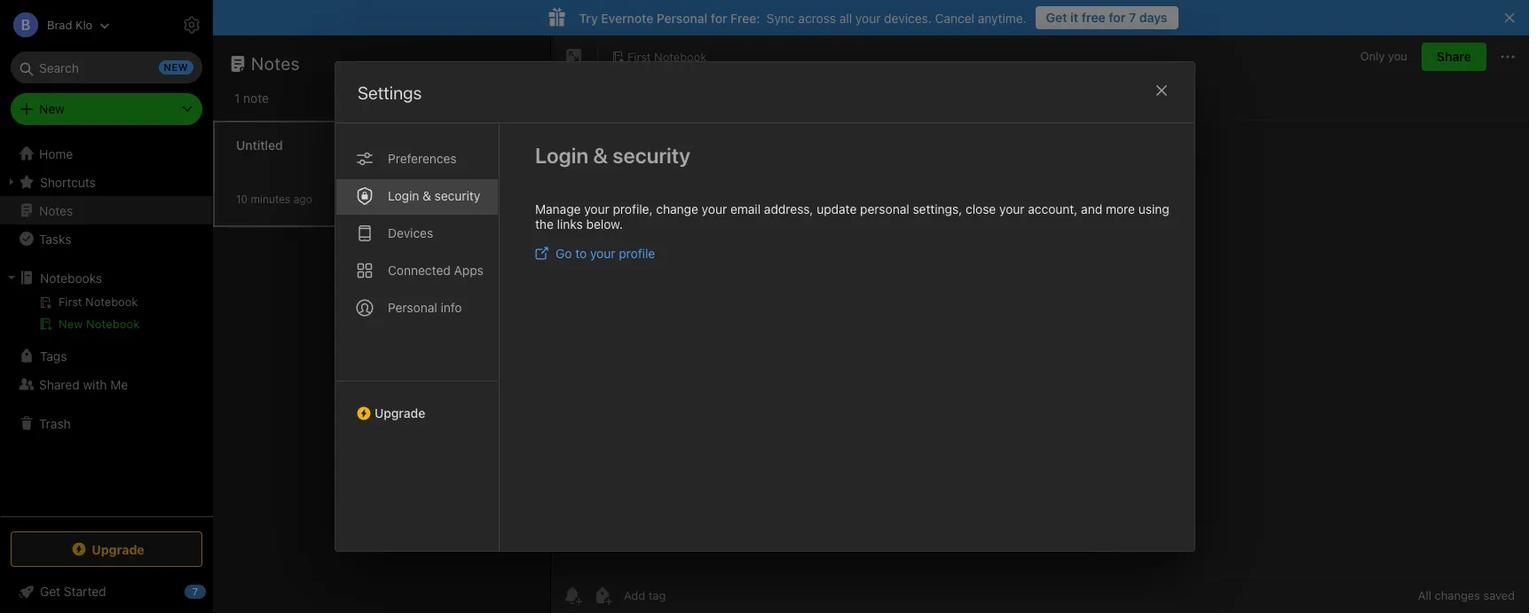 Task type: vqa. For each thing, say whether or not it's contained in the screenshot.
the email
yes



Task type: locate. For each thing, give the bounding box(es) containing it.
new up home
[[39, 101, 65, 116]]

new for new notebook
[[59, 317, 83, 331]]

1 vertical spatial new
[[59, 317, 83, 331]]

upgrade button
[[335, 381, 499, 428], [11, 532, 202, 567]]

your right all
[[856, 10, 881, 25]]

0 horizontal spatial upgrade
[[92, 542, 144, 557]]

free:
[[731, 10, 761, 25]]

devices
[[388, 226, 433, 241]]

for inside button
[[1109, 10, 1126, 25]]

tasks button
[[0, 225, 212, 253]]

login up the manage
[[535, 143, 588, 168]]

0 horizontal spatial security
[[434, 188, 480, 203]]

Search text field
[[23, 51, 190, 83]]

minutes
[[251, 192, 291, 206]]

new inside button
[[59, 317, 83, 331]]

1 horizontal spatial notes
[[251, 53, 300, 74]]

only you
[[1361, 49, 1408, 63]]

0 vertical spatial &
[[593, 143, 608, 168]]

tags
[[40, 348, 67, 364]]

login & security down preferences
[[388, 188, 480, 203]]

first
[[628, 49, 651, 64]]

personal
[[860, 202, 909, 217]]

1 horizontal spatial upgrade
[[374, 406, 425, 421]]

0 vertical spatial upgrade button
[[335, 381, 499, 428]]

new
[[39, 101, 65, 116], [59, 317, 83, 331]]

0 horizontal spatial for
[[711, 10, 728, 25]]

1 vertical spatial notes
[[39, 203, 73, 218]]

tree
[[0, 139, 213, 516]]

your right close
[[999, 202, 1025, 217]]

upgrade
[[374, 406, 425, 421], [92, 542, 144, 557]]

email
[[730, 202, 761, 217]]

1 horizontal spatial for
[[1109, 10, 1126, 25]]

share button
[[1422, 43, 1487, 71]]

change
[[656, 202, 698, 217]]

notes up note
[[251, 53, 300, 74]]

for left 7
[[1109, 10, 1126, 25]]

security down preferences
[[434, 188, 480, 203]]

your right to
[[590, 246, 615, 261]]

across
[[799, 10, 836, 25]]

tab list
[[335, 123, 499, 551]]

2 for from the left
[[711, 10, 728, 25]]

personal
[[657, 10, 708, 25], [388, 300, 437, 315]]

notebook
[[654, 49, 707, 64], [86, 317, 140, 331]]

security up profile,
[[612, 143, 690, 168]]

untitled
[[236, 137, 283, 152]]

new notebook
[[59, 317, 140, 331]]

to
[[575, 246, 587, 261]]

1 vertical spatial login
[[388, 188, 419, 203]]

it
[[1071, 10, 1079, 25]]

get it free for 7 days button
[[1036, 6, 1179, 29]]

notebook right first
[[654, 49, 707, 64]]

shared with me
[[39, 377, 128, 392]]

only
[[1361, 49, 1385, 63]]

1 vertical spatial upgrade button
[[11, 532, 202, 567]]

& down preferences
[[422, 188, 431, 203]]

0 vertical spatial upgrade
[[374, 406, 425, 421]]

and
[[1081, 202, 1102, 217]]

cancel
[[935, 10, 975, 25]]

trash link
[[0, 409, 212, 438]]

0 horizontal spatial login
[[388, 188, 419, 203]]

login & security
[[535, 143, 690, 168], [388, 188, 480, 203]]

notes
[[251, 53, 300, 74], [39, 203, 73, 218]]

0 horizontal spatial &
[[422, 188, 431, 203]]

new for new
[[39, 101, 65, 116]]

&
[[593, 143, 608, 168], [422, 188, 431, 203]]

0 horizontal spatial login & security
[[388, 188, 480, 203]]

using
[[1138, 202, 1169, 217]]

expand notebooks image
[[4, 271, 19, 285]]

tab list containing preferences
[[335, 123, 499, 551]]

note
[[243, 91, 269, 106]]

changes
[[1435, 589, 1481, 603]]

None search field
[[23, 51, 190, 83]]

1 for from the left
[[1109, 10, 1126, 25]]

settings image
[[181, 14, 202, 36]]

upgrade button inside tab list
[[335, 381, 499, 428]]

shared
[[39, 377, 80, 392]]

free
[[1082, 10, 1106, 25]]

close
[[966, 202, 996, 217]]

0 horizontal spatial notebook
[[86, 317, 140, 331]]

trash
[[39, 416, 71, 431]]

for
[[1109, 10, 1126, 25], [711, 10, 728, 25]]

0 vertical spatial login & security
[[535, 143, 690, 168]]

new inside popup button
[[39, 101, 65, 116]]

anytime.
[[978, 10, 1027, 25]]

1 vertical spatial upgrade
[[92, 542, 144, 557]]

add a reminder image
[[562, 585, 583, 606]]

notebook up tags button
[[86, 317, 140, 331]]

1 horizontal spatial &
[[593, 143, 608, 168]]

your
[[856, 10, 881, 25], [584, 202, 609, 217], [702, 202, 727, 217], [999, 202, 1025, 217], [590, 246, 615, 261]]

10 minutes ago
[[236, 192, 312, 206]]

for for 7
[[1109, 10, 1126, 25]]

expand note image
[[564, 46, 585, 67]]

for left the free:
[[711, 10, 728, 25]]

login
[[535, 143, 588, 168], [388, 188, 419, 203]]

login & security up profile,
[[535, 143, 690, 168]]

shortcuts button
[[0, 168, 212, 196]]

personal up first notebook on the left top
[[657, 10, 708, 25]]

new up tags
[[59, 317, 83, 331]]

1 vertical spatial security
[[434, 188, 480, 203]]

1 horizontal spatial notebook
[[654, 49, 707, 64]]

& up 'below.'
[[593, 143, 608, 168]]

manage
[[535, 202, 581, 217]]

1 horizontal spatial login & security
[[535, 143, 690, 168]]

new button
[[11, 93, 202, 125]]

login up devices
[[388, 188, 419, 203]]

notebook inside first notebook button
[[654, 49, 707, 64]]

1 vertical spatial login & security
[[388, 188, 480, 203]]

all
[[1419, 589, 1432, 603]]

0 vertical spatial security
[[612, 143, 690, 168]]

get
[[1046, 10, 1068, 25]]

1
[[234, 91, 240, 106]]

notes up tasks
[[39, 203, 73, 218]]

personal info
[[388, 300, 462, 315]]

info
[[440, 300, 462, 315]]

notebook inside new notebook button
[[86, 317, 140, 331]]

first notebook button
[[606, 44, 713, 69]]

your right 'links'
[[584, 202, 609, 217]]

saved
[[1484, 589, 1516, 603]]

sync
[[767, 10, 795, 25]]

update
[[817, 202, 857, 217]]

personal down connected
[[388, 300, 437, 315]]

0 vertical spatial login
[[535, 143, 588, 168]]

devices.
[[884, 10, 932, 25]]

1 vertical spatial personal
[[388, 300, 437, 315]]

all
[[840, 10, 852, 25]]

address,
[[764, 202, 813, 217]]

1 vertical spatial notebook
[[86, 317, 140, 331]]

security
[[612, 143, 690, 168], [434, 188, 480, 203]]

0 vertical spatial personal
[[657, 10, 708, 25]]

1 horizontal spatial upgrade button
[[335, 381, 499, 428]]

1 horizontal spatial login
[[535, 143, 588, 168]]

0 vertical spatial notebook
[[654, 49, 707, 64]]

0 vertical spatial new
[[39, 101, 65, 116]]

1 vertical spatial &
[[422, 188, 431, 203]]

profile,
[[613, 202, 653, 217]]

first notebook
[[628, 49, 707, 64]]



Task type: describe. For each thing, give the bounding box(es) containing it.
add tag image
[[592, 585, 613, 606]]

Note Editor text field
[[551, 121, 1530, 577]]

tasks
[[39, 231, 71, 246]]

more
[[1106, 202, 1135, 217]]

home
[[39, 146, 73, 161]]

with
[[83, 377, 107, 392]]

notebook for first notebook
[[654, 49, 707, 64]]

below.
[[586, 217, 623, 232]]

tree containing home
[[0, 139, 213, 516]]

links
[[557, 217, 583, 232]]

0 horizontal spatial personal
[[388, 300, 437, 315]]

notebook for new notebook
[[86, 317, 140, 331]]

ago
[[294, 192, 312, 206]]

account,
[[1028, 202, 1078, 217]]

shared with me link
[[0, 370, 212, 399]]

1 horizontal spatial security
[[612, 143, 690, 168]]

login inside tab list
[[388, 188, 419, 203]]

7
[[1129, 10, 1137, 25]]

your left the email
[[702, 202, 727, 217]]

tags button
[[0, 342, 212, 370]]

0 horizontal spatial notes
[[39, 203, 73, 218]]

share
[[1437, 49, 1472, 64]]

go to your profile button
[[535, 246, 655, 261]]

preferences
[[388, 151, 456, 166]]

close image
[[1151, 80, 1172, 101]]

& inside tab list
[[422, 188, 431, 203]]

go to your profile
[[555, 246, 655, 261]]

get it free for 7 days
[[1046, 10, 1168, 25]]

apps
[[454, 263, 483, 278]]

for for free:
[[711, 10, 728, 25]]

settings,
[[913, 202, 962, 217]]

settings
[[357, 83, 422, 103]]

me
[[110, 377, 128, 392]]

1 note
[[234, 91, 269, 106]]

upgrade inside tab list
[[374, 406, 425, 421]]

notes link
[[0, 196, 212, 225]]

go
[[555, 246, 572, 261]]

notebooks
[[40, 270, 102, 285]]

1 horizontal spatial personal
[[657, 10, 708, 25]]

shortcuts
[[40, 174, 96, 190]]

you
[[1389, 49, 1408, 63]]

try evernote personal for free: sync across all your devices. cancel anytime.
[[579, 10, 1027, 25]]

evernote
[[601, 10, 654, 25]]

0 vertical spatial notes
[[251, 53, 300, 74]]

days
[[1140, 10, 1168, 25]]

10
[[236, 192, 248, 206]]

security inside tab list
[[434, 188, 480, 203]]

note window element
[[551, 36, 1530, 613]]

the
[[535, 217, 553, 232]]

connected
[[388, 263, 450, 278]]

connected apps
[[388, 263, 483, 278]]

all changes saved
[[1419, 589, 1516, 603]]

profile
[[619, 246, 655, 261]]

notebooks link
[[0, 264, 212, 292]]

manage your profile, change your email address, update personal settings, close your account, and more using the links below.
[[535, 202, 1169, 232]]

home link
[[0, 139, 213, 168]]

new notebook group
[[0, 292, 212, 342]]

try
[[579, 10, 598, 25]]

0 horizontal spatial upgrade button
[[11, 532, 202, 567]]

login & security inside tab list
[[388, 188, 480, 203]]

new notebook button
[[0, 313, 212, 335]]



